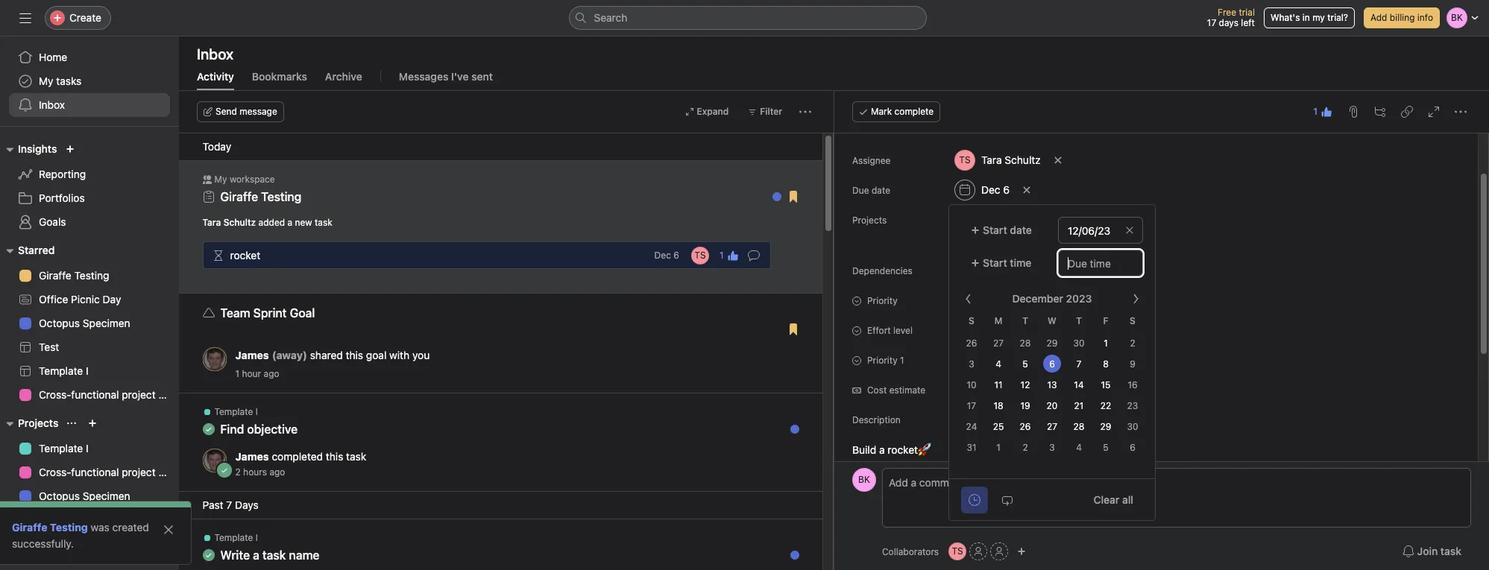 Task type: describe. For each thing, give the bounding box(es) containing it.
starred button
[[0, 242, 55, 260]]

23
[[1128, 401, 1139, 412]]

0 comments image
[[748, 250, 760, 261]]

office
[[39, 293, 68, 306]]

1 vertical spatial 27
[[1047, 421, 1058, 433]]

my
[[1313, 12, 1325, 23]]

Cost estimate text field
[[948, 377, 1127, 404]]

projects
[[986, 238, 1021, 249]]

0 vertical spatial 2
[[1130, 338, 1136, 349]]

time
[[1010, 257, 1032, 269]]

1 vertical spatial 26
[[1020, 421, 1031, 433]]

create button
[[45, 6, 111, 30]]

archive notifications image
[[783, 537, 795, 549]]

testing up added
[[261, 190, 302, 204]]

0 horizontal spatial 4
[[996, 359, 1002, 370]]

this inside james completed this task 2 hours ago
[[326, 451, 343, 463]]

octopus for office
[[39, 317, 80, 330]]

0 vertical spatial 27
[[994, 338, 1004, 349]]

new image
[[66, 145, 75, 154]]

added
[[258, 217, 285, 228]]

james for team
[[235, 349, 269, 362]]

search list box
[[569, 6, 927, 30]]

search button
[[569, 6, 927, 30]]

hour
[[242, 368, 261, 380]]

james for template
[[235, 451, 269, 463]]

goals link
[[9, 210, 170, 234]]

ago inside james completed this task 2 hours ago
[[270, 467, 285, 478]]

collaborators
[[882, 546, 939, 558]]

task inside button
[[1441, 545, 1462, 558]]

test link
[[9, 336, 170, 360]]

1 vertical spatial 5
[[1103, 442, 1109, 454]]

goals
[[39, 216, 66, 228]]

start time button
[[961, 250, 1047, 277]]

ago inside james (away) shared this goal with you 1 hour ago
[[264, 368, 279, 380]]

1 vertical spatial 29
[[1101, 421, 1112, 433]]

22
[[1101, 401, 1112, 412]]

my tasks link
[[9, 69, 170, 93]]

add for add billing info
[[1371, 12, 1388, 23]]

1 left 0 comments icon
[[720, 250, 724, 261]]

more actions image
[[800, 106, 812, 118]]

messages i've sent
[[399, 70, 493, 83]]

projects button
[[0, 415, 58, 433]]

testing inside starred element
[[74, 269, 109, 282]]

billing
[[1390, 12, 1415, 23]]

0 horizontal spatial 1 button
[[715, 245, 743, 266]]

0 horizontal spatial 26
[[966, 338, 977, 349]]

ja for 2nd ja button from the top of the page
[[210, 455, 219, 466]]

date for due date
[[872, 185, 891, 196]]

0 vertical spatial 5
[[1023, 359, 1028, 370]]

date for start date
[[1010, 224, 1032, 236]]

1 t from the left
[[1023, 316, 1029, 327]]

2 inside james completed this task 2 hours ago
[[235, 467, 241, 478]]

was
[[91, 521, 109, 534]]

2 ja button from the top
[[203, 449, 226, 473]]

project for 1st cross-functional project plan link
[[122, 389, 156, 401]]

task inside james completed this task 2 hours ago
[[346, 451, 366, 463]]

to
[[974, 238, 983, 249]]

portfolios link
[[9, 186, 170, 210]]

due date
[[853, 185, 891, 196]]

i up write a task name
[[256, 533, 258, 544]]

mark
[[871, 106, 892, 117]]

goal
[[366, 349, 387, 362]]

giraffe testing inside starred element
[[39, 269, 109, 282]]

clear all
[[1094, 493, 1134, 506]]

show options, current sort, top image
[[67, 419, 76, 428]]

octopus specimen link for picnic
[[9, 312, 170, 336]]

i inside projects element
[[86, 442, 89, 455]]

template i up find objective
[[214, 407, 258, 418]]

0 horizontal spatial 29
[[1047, 338, 1058, 349]]

write a task name
[[220, 549, 320, 562]]

schultz for tara schultz added a new task
[[224, 217, 256, 228]]

today
[[203, 140, 231, 153]]

successfully.
[[12, 538, 74, 550]]

Due date text field
[[1058, 217, 1144, 244]]

marketing
[[39, 514, 87, 527]]

insights
[[18, 142, 57, 155]]

task right new
[[315, 217, 333, 228]]

shared
[[310, 349, 343, 362]]

octopus specimen for picnic
[[39, 317, 130, 330]]

tara schultz button
[[948, 147, 1048, 174]]

1 template i link from the top
[[9, 360, 170, 383]]

my for my tasks
[[39, 75, 53, 87]]

reporting
[[39, 168, 86, 181]]

created
[[112, 521, 149, 534]]

plan inside projects element
[[158, 466, 179, 479]]

archive link
[[325, 70, 362, 90]]

tara schultz added a new task
[[203, 217, 333, 228]]

6 inside dropdown button
[[1004, 183, 1010, 196]]

specimen for picnic
[[83, 317, 130, 330]]

inbox link
[[9, 93, 170, 117]]

bk button
[[853, 468, 876, 492]]

giraffe testing link down workspace
[[220, 190, 302, 204]]

1 cross-functional project plan link from the top
[[9, 383, 179, 407]]

7 days
[[226, 499, 259, 512]]

new
[[295, 217, 312, 228]]

add time image
[[969, 494, 981, 506]]

template i inside projects element
[[39, 442, 89, 455]]

9
[[1130, 359, 1136, 370]]

10
[[967, 380, 977, 391]]

2 t from the left
[[1076, 316, 1082, 327]]

insights element
[[0, 136, 179, 237]]

picnic
[[71, 293, 100, 306]]

project for second cross-functional project plan link from the top
[[122, 466, 156, 479]]

start for start date
[[983, 224, 1008, 236]]

0 horizontal spatial 3
[[969, 359, 975, 370]]

rocket dialog
[[835, 65, 1490, 571]]

send message
[[216, 106, 277, 117]]

archive
[[325, 70, 362, 83]]

messages i've sent link
[[399, 70, 493, 90]]

activity link
[[197, 70, 234, 90]]

set to repeat image
[[1002, 494, 1014, 506]]

functional inside projects element
[[71, 466, 119, 479]]

start for start time
[[983, 257, 1008, 269]]

day
[[103, 293, 121, 306]]

dec 6 button
[[948, 177, 1017, 204]]

7
[[1077, 359, 1082, 370]]

template i up write
[[214, 533, 258, 544]]

0 vertical spatial a
[[288, 217, 292, 228]]

create
[[69, 11, 101, 24]]

0 horizontal spatial 28
[[1020, 338, 1031, 349]]

with
[[389, 349, 410, 362]]

dec 6 button
[[655, 250, 679, 261]]

1 vertical spatial 28
[[1074, 421, 1085, 433]]

tara for tara schultz
[[982, 154, 1002, 166]]

priority for priority
[[868, 295, 898, 307]]

0 vertical spatial 30
[[1074, 338, 1085, 349]]

add or remove collaborators image
[[1018, 548, 1026, 556]]

level
[[894, 325, 913, 336]]

sprint goal
[[253, 307, 315, 320]]

search
[[594, 11, 628, 24]]

1 button inside rocket dialog
[[1309, 101, 1337, 122]]

past 7 days
[[203, 499, 259, 512]]

giraffe testing up successfully.
[[12, 521, 88, 534]]

1 horizontal spatial 2
[[1023, 442, 1028, 454]]

activity
[[197, 70, 234, 83]]

18
[[994, 401, 1004, 412]]

starred element
[[0, 237, 179, 410]]

ts button inside rocket dialog
[[949, 543, 967, 561]]

dec 6 inside dropdown button
[[982, 183, 1010, 196]]

close image
[[163, 524, 175, 536]]

8
[[1103, 359, 1109, 370]]

my workspace
[[214, 174, 275, 185]]

0 horizontal spatial dec
[[655, 250, 671, 261]]

template i inside starred element
[[39, 365, 89, 377]]

my for my workspace
[[214, 174, 227, 185]]

1 vertical spatial 30
[[1127, 421, 1139, 433]]

workspace
[[230, 174, 275, 185]]

12
[[1021, 380, 1030, 391]]

1 s from the left
[[969, 316, 975, 327]]

template up find objective
[[214, 407, 253, 418]]

all
[[1123, 493, 1134, 506]]

1 inside main content
[[900, 355, 905, 366]]

11
[[995, 380, 1003, 391]]

2 james link from the top
[[235, 451, 269, 463]]

sent
[[472, 70, 493, 83]]

more actions for this task image
[[1455, 106, 1467, 118]]

priority for priority 1
[[868, 355, 898, 366]]

projects inside main content
[[853, 215, 887, 226]]

send message button
[[197, 101, 284, 122]]

messages
[[399, 70, 449, 83]]

assignee
[[853, 155, 891, 166]]

archive all image
[[783, 178, 795, 190]]

my tasks
[[39, 75, 82, 87]]

free trial 17 days left
[[1208, 7, 1255, 28]]

1 james link from the top
[[235, 349, 269, 362]]

cross- inside starred element
[[39, 389, 71, 401]]

find objective
[[220, 423, 298, 436]]

clear all button
[[1084, 487, 1144, 514]]

rocket🚀
[[888, 444, 932, 457]]

mark complete button
[[853, 101, 941, 122]]

main content containing tara schultz
[[836, 65, 1477, 571]]



Task type: locate. For each thing, give the bounding box(es) containing it.
2 project from the top
[[122, 466, 156, 479]]

1 start from the top
[[983, 224, 1008, 236]]

template inside starred element
[[39, 365, 83, 377]]

functional up the marketing dashboards
[[71, 466, 119, 479]]

giraffe testing link up picnic
[[9, 264, 170, 288]]

cross-functional project plan link up the marketing dashboards
[[9, 461, 179, 485]]

2 priority from the top
[[868, 355, 898, 366]]

this left the goal
[[346, 349, 363, 362]]

0 horizontal spatial s
[[969, 316, 975, 327]]

29 down 22
[[1101, 421, 1112, 433]]

1 left hour
[[235, 368, 240, 380]]

a inside rocket dialog
[[879, 444, 885, 457]]

complete
[[895, 106, 934, 117]]

task
[[315, 217, 333, 228], [1072, 265, 1090, 276], [346, 451, 366, 463], [1441, 545, 1462, 558]]

0 vertical spatial 26
[[966, 338, 977, 349]]

1 vertical spatial ja
[[210, 455, 219, 466]]

tara up dec 6 dropdown button
[[982, 154, 1002, 166]]

1 vertical spatial start
[[983, 257, 1008, 269]]

add for add to projects
[[955, 238, 972, 249]]

octopus specimen inside projects element
[[39, 490, 130, 503]]

octopus specimen for functional
[[39, 490, 130, 503]]

17 inside free trial 17 days left
[[1208, 17, 1217, 28]]

0 horizontal spatial add
[[955, 238, 972, 249]]

tara up dependencies image
[[203, 217, 221, 228]]

i up find objective
[[256, 407, 258, 418]]

5 down 22
[[1103, 442, 1109, 454]]

1 horizontal spatial 4
[[1076, 442, 1082, 454]]

26 down the 19
[[1020, 421, 1031, 433]]

2 octopus specimen from the top
[[39, 490, 130, 503]]

in
[[1303, 12, 1310, 23]]

start inside button
[[983, 224, 1008, 236]]

giraffe inside main content
[[967, 214, 996, 225]]

0 horizontal spatial ts
[[695, 250, 706, 261]]

20
[[1047, 401, 1058, 412]]

james inside james completed this task 2 hours ago
[[235, 451, 269, 463]]

estimate
[[890, 385, 926, 396]]

priority down 'dependencies'
[[868, 295, 898, 307]]

2 octopus from the top
[[39, 490, 80, 503]]

1 vertical spatial 17
[[967, 401, 977, 412]]

specimen
[[83, 317, 130, 330], [83, 490, 130, 503]]

1 priority from the top
[[868, 295, 898, 307]]

archive notifications image
[[783, 411, 795, 423]]

0 vertical spatial octopus specimen link
[[9, 312, 170, 336]]

1 vertical spatial ts
[[952, 546, 964, 557]]

1 down level
[[900, 355, 905, 366]]

cost
[[868, 385, 887, 396]]

29
[[1047, 338, 1058, 349], [1101, 421, 1112, 433]]

15
[[1101, 380, 1111, 391]]

priority 1
[[868, 355, 905, 366]]

4
[[996, 359, 1002, 370], [1076, 442, 1082, 454]]

testing up invite
[[50, 521, 88, 534]]

1 horizontal spatial 27
[[1047, 421, 1058, 433]]

0 horizontal spatial t
[[1023, 316, 1029, 327]]

giraffe testing link up add to projects
[[950, 213, 1035, 228]]

1 specimen from the top
[[83, 317, 130, 330]]

1 vertical spatial projects
[[18, 417, 58, 430]]

giraffe testing up projects
[[967, 214, 1029, 225]]

ja for 2nd ja button from the bottom
[[210, 354, 219, 365]]

1 horizontal spatial dec 6
[[982, 183, 1010, 196]]

1 horizontal spatial 3
[[1050, 442, 1055, 454]]

marketing dashboards
[[39, 514, 146, 527]]

filter button
[[742, 101, 789, 122]]

1 horizontal spatial inbox
[[197, 46, 234, 63]]

0 vertical spatial 4
[[996, 359, 1002, 370]]

1 inside james (away) shared this goal with you 1 hour ago
[[235, 368, 240, 380]]

1 horizontal spatial projects
[[853, 215, 887, 226]]

27 down m
[[994, 338, 1004, 349]]

giraffe testing
[[220, 190, 302, 204], [967, 214, 1029, 225], [39, 269, 109, 282], [12, 521, 88, 534]]

a for build a rocket🚀
[[879, 444, 885, 457]]

start up add to projects
[[983, 224, 1008, 236]]

0 vertical spatial specimen
[[83, 317, 130, 330]]

16
[[1128, 380, 1138, 391]]

0 vertical spatial 29
[[1047, 338, 1058, 349]]

31
[[967, 442, 977, 454]]

0 vertical spatial ts
[[695, 250, 706, 261]]

s down the previous month image
[[969, 316, 975, 327]]

my left tasks at left top
[[39, 75, 53, 87]]

team
[[220, 307, 250, 320]]

template inside projects element
[[39, 442, 83, 455]]

0 horizontal spatial 27
[[994, 338, 1004, 349]]

Due time text field
[[1058, 250, 1144, 277]]

private
[[1041, 265, 1070, 276]]

december 2023 button
[[1003, 286, 1117, 313]]

invite
[[42, 545, 69, 557]]

template i down test
[[39, 365, 89, 377]]

octopus up marketing
[[39, 490, 80, 503]]

ts right dec 6 button
[[695, 250, 706, 261]]

1 vertical spatial cross-
[[39, 466, 71, 479]]

1 vertical spatial ts button
[[949, 543, 967, 561]]

james link up 'hours'
[[235, 451, 269, 463]]

giraffe testing inside rocket dialog
[[967, 214, 1029, 225]]

octopus specimen inside starred element
[[39, 317, 130, 330]]

1 vertical spatial ja button
[[203, 449, 226, 473]]

add billing info button
[[1364, 7, 1440, 28]]

a right write
[[253, 549, 259, 562]]

cross- inside projects element
[[39, 466, 71, 479]]

giraffe testing link up successfully.
[[12, 521, 88, 534]]

projects down due date
[[853, 215, 887, 226]]

james
[[235, 349, 269, 362], [235, 451, 269, 463]]

1 plan from the top
[[158, 389, 179, 401]]

dec 6
[[982, 183, 1010, 196], [655, 250, 679, 261]]

projects element
[[0, 410, 179, 571]]

27 down 20
[[1047, 421, 1058, 433]]

cross- up marketing
[[39, 466, 71, 479]]

cross-functional project plan up new project or portfolio image
[[39, 389, 179, 401]]

giraffe testing link
[[220, 190, 302, 204], [950, 213, 1035, 228], [9, 264, 170, 288], [12, 521, 88, 534]]

1 vertical spatial template i link
[[9, 437, 170, 461]]

t down 2023
[[1076, 316, 1082, 327]]

0 horizontal spatial dec 6
[[655, 250, 679, 261]]

cross-functional project plan link
[[9, 383, 179, 407], [9, 461, 179, 485]]

functional up new project or portfolio image
[[71, 389, 119, 401]]

add inside main content
[[955, 238, 972, 249]]

0 horizontal spatial my
[[39, 75, 53, 87]]

2 down the 19
[[1023, 442, 1028, 454]]

0 vertical spatial octopus specimen
[[39, 317, 130, 330]]

2 plan from the top
[[158, 466, 179, 479]]

1 button left 0 comments icon
[[715, 245, 743, 266]]

what's
[[1271, 12, 1300, 23]]

1 horizontal spatial a
[[288, 217, 292, 228]]

giraffe inside starred element
[[39, 269, 71, 282]]

template i link
[[9, 360, 170, 383], [9, 437, 170, 461]]

1 horizontal spatial date
[[1010, 224, 1032, 236]]

dependencies
[[853, 266, 913, 277]]

a
[[288, 217, 292, 228], [879, 444, 885, 457], [253, 549, 259, 562]]

25
[[993, 421, 1004, 433]]

hours
[[243, 467, 267, 478]]

0 horizontal spatial date
[[872, 185, 891, 196]]

24
[[966, 421, 977, 433]]

octopus specimen up marketing dashboards link
[[39, 490, 130, 503]]

1 horizontal spatial schultz
[[1005, 154, 1041, 166]]

0 vertical spatial cross-functional project plan
[[39, 389, 179, 401]]

0 horizontal spatial ts button
[[691, 247, 709, 264]]

inbox inside global element
[[39, 98, 65, 111]]

0 horizontal spatial 30
[[1074, 338, 1085, 349]]

0 horizontal spatial tara
[[203, 217, 221, 228]]

1 vertical spatial cross-functional project plan link
[[9, 461, 179, 485]]

join task
[[1418, 545, 1462, 558]]

previous month image
[[963, 293, 975, 305]]

1 horizontal spatial 1 button
[[1309, 101, 1337, 122]]

2 octopus specimen link from the top
[[9, 485, 170, 509]]

1 vertical spatial functional
[[71, 466, 119, 479]]

plan inside starred element
[[158, 389, 179, 401]]

1 vertical spatial cross-functional project plan
[[39, 466, 179, 479]]

cross-functional project plan up dashboards at the bottom of the page
[[39, 466, 179, 479]]

0 vertical spatial 28
[[1020, 338, 1031, 349]]

1 octopus from the top
[[39, 317, 80, 330]]

1 vertical spatial my
[[214, 174, 227, 185]]

1 project from the top
[[122, 389, 156, 401]]

expand
[[697, 106, 729, 117]]

private task
[[1041, 265, 1090, 276]]

global element
[[0, 37, 179, 126]]

1 cross- from the top
[[39, 389, 71, 401]]

date inside main content
[[872, 185, 891, 196]]

testing
[[261, 190, 302, 204], [999, 214, 1029, 225], [74, 269, 109, 282], [50, 521, 88, 534]]

30 up 7
[[1074, 338, 1085, 349]]

effort level
[[868, 325, 913, 336]]

schultz inside dropdown button
[[1005, 154, 1041, 166]]

2
[[1130, 338, 1136, 349], [1023, 442, 1028, 454], [235, 467, 241, 478]]

specimen up dashboards at the bottom of the page
[[83, 490, 130, 503]]

add left billing
[[1371, 12, 1388, 23]]

ja button left hour
[[203, 348, 226, 371]]

0 vertical spatial cross-functional project plan link
[[9, 383, 179, 407]]

0 horizontal spatial 5
[[1023, 359, 1028, 370]]

schultz up clear due date image
[[1005, 154, 1041, 166]]

octopus specimen link for functional
[[9, 485, 170, 509]]

0 vertical spatial plan
[[158, 389, 179, 401]]

giraffe down my workspace
[[220, 190, 258, 204]]

0 vertical spatial project
[[122, 389, 156, 401]]

octopus for cross-
[[39, 490, 80, 503]]

specimen inside projects element
[[83, 490, 130, 503]]

ts button right dec 6 button
[[691, 247, 709, 264]]

17 down '10' on the right bottom of page
[[967, 401, 977, 412]]

reporting link
[[9, 163, 170, 186]]

29 down w
[[1047, 338, 1058, 349]]

2 james from the top
[[235, 451, 269, 463]]

1 octopus specimen from the top
[[39, 317, 130, 330]]

my left workspace
[[214, 174, 227, 185]]

2 functional from the top
[[71, 466, 119, 479]]

1 vertical spatial dec 6
[[655, 250, 679, 261]]

december
[[1013, 292, 1064, 305]]

next month image
[[1130, 293, 1142, 305]]

1 left attachments: add a file to this task, rocket image
[[1314, 106, 1318, 117]]

project inside starred element
[[122, 389, 156, 401]]

14
[[1074, 380, 1084, 391]]

new project or portfolio image
[[88, 419, 97, 428]]

specimen down day
[[83, 317, 130, 330]]

portfolios
[[39, 192, 85, 204]]

cross-functional project plan inside starred element
[[39, 389, 179, 401]]

projects left show options, current sort, top icon
[[18, 417, 58, 430]]

1 horizontal spatial my
[[214, 174, 227, 185]]

0 vertical spatial james link
[[235, 349, 269, 362]]

1 james from the top
[[235, 349, 269, 362]]

giraffe testing link inside rocket dialog
[[950, 213, 1035, 228]]

ts right collaborators at the right
[[952, 546, 964, 557]]

1 vertical spatial octopus
[[39, 490, 80, 503]]

0 vertical spatial tara
[[982, 154, 1002, 166]]

2 specimen from the top
[[83, 490, 130, 503]]

inbox up activity
[[197, 46, 234, 63]]

1 ja button from the top
[[203, 348, 226, 371]]

james link
[[235, 349, 269, 362], [235, 451, 269, 463]]

giraffe testing link inside starred element
[[9, 264, 170, 288]]

a right build
[[879, 444, 885, 457]]

ts
[[695, 250, 706, 261], [952, 546, 964, 557]]

add subtask image
[[1375, 106, 1387, 118]]

octopus inside projects element
[[39, 490, 80, 503]]

clear due date image
[[1023, 186, 1032, 195]]

dashboards
[[90, 514, 146, 527]]

2 cross- from the top
[[39, 466, 71, 479]]

james up 'hours'
[[235, 451, 269, 463]]

1 vertical spatial octopus specimen
[[39, 490, 130, 503]]

tara for tara schultz added a new task
[[203, 217, 221, 228]]

f
[[1104, 316, 1109, 327]]

1 ja from the top
[[210, 354, 219, 365]]

2 cross-functional project plan from the top
[[39, 466, 179, 479]]

specimen inside starred element
[[83, 317, 130, 330]]

cross-functional project plan inside projects element
[[39, 466, 179, 479]]

19
[[1021, 401, 1031, 412]]

1 vertical spatial tara
[[203, 217, 221, 228]]

2 s from the left
[[1130, 316, 1136, 327]]

1 horizontal spatial s
[[1130, 316, 1136, 327]]

1 horizontal spatial tara
[[982, 154, 1002, 166]]

start time
[[983, 257, 1032, 269]]

attachments: add a file to this task, rocket image
[[1348, 106, 1360, 118]]

0 horizontal spatial this
[[326, 451, 343, 463]]

2 ja from the top
[[210, 455, 219, 466]]

main content
[[836, 65, 1477, 571]]

octopus inside starred element
[[39, 317, 80, 330]]

project down the test link
[[122, 389, 156, 401]]

2 left 'hours'
[[235, 467, 241, 478]]

ts inside rocket dialog
[[952, 546, 964, 557]]

0 vertical spatial octopus
[[39, 317, 80, 330]]

template i down show options, current sort, top icon
[[39, 442, 89, 455]]

s down next month "icon"
[[1130, 316, 1136, 327]]

tasks
[[56, 75, 82, 87]]

template i link down test
[[9, 360, 170, 383]]

giraffe up successfully.
[[12, 521, 47, 534]]

1 vertical spatial schultz
[[224, 217, 256, 228]]

(away)
[[272, 349, 307, 362]]

date up projects
[[1010, 224, 1032, 236]]

2 vertical spatial 2
[[235, 467, 241, 478]]

template up write
[[214, 533, 253, 544]]

specimen for functional
[[83, 490, 130, 503]]

testing up projects
[[999, 214, 1029, 225]]

0 horizontal spatial a
[[253, 549, 259, 562]]

project up dashboards at the bottom of the page
[[122, 466, 156, 479]]

1 vertical spatial 1 button
[[715, 245, 743, 266]]

1 vertical spatial 3
[[1050, 442, 1055, 454]]

inbox down the my tasks
[[39, 98, 65, 111]]

1 horizontal spatial 5
[[1103, 442, 1109, 454]]

1 cross-functional project plan from the top
[[39, 389, 179, 401]]

octopus specimen
[[39, 317, 130, 330], [39, 490, 130, 503]]

description
[[853, 415, 901, 426]]

octopus specimen link down picnic
[[9, 312, 170, 336]]

i inside starred element
[[86, 365, 89, 377]]

21
[[1075, 401, 1084, 412]]

hide sidebar image
[[19, 12, 31, 24]]

rocket
[[230, 249, 260, 261]]

octopus specimen link inside starred element
[[9, 312, 170, 336]]

archive notification image
[[783, 311, 795, 323]]

my inside global element
[[39, 75, 53, 87]]

2 start from the top
[[983, 257, 1008, 269]]

date inside start date button
[[1010, 224, 1032, 236]]

1 octopus specimen link from the top
[[9, 312, 170, 336]]

was created successfully.
[[12, 521, 149, 550]]

ja button left 'hours'
[[203, 449, 226, 473]]

cross- up show options, current sort, top icon
[[39, 389, 71, 401]]

this inside james (away) shared this goal with you 1 hour ago
[[346, 349, 363, 362]]

0 vertical spatial projects
[[853, 215, 887, 226]]

i down new project or portfolio image
[[86, 442, 89, 455]]

this right completed
[[326, 451, 343, 463]]

0 vertical spatial ts button
[[691, 247, 709, 264]]

invite button
[[14, 538, 78, 565]]

1 horizontal spatial add
[[1371, 12, 1388, 23]]

giraffe testing down workspace
[[220, 190, 302, 204]]

2 horizontal spatial 2
[[1130, 338, 1136, 349]]

30 down 23
[[1127, 421, 1139, 433]]

testing inside main content
[[999, 214, 1029, 225]]

task right private
[[1072, 265, 1090, 276]]

0 vertical spatial date
[[872, 185, 891, 196]]

remove assignee image
[[1054, 156, 1063, 165]]

2 template i link from the top
[[9, 437, 170, 461]]

full screen image
[[1428, 106, 1440, 118]]

ago right hour
[[264, 368, 279, 380]]

completed
[[272, 451, 323, 463]]

0 vertical spatial functional
[[71, 389, 119, 401]]

james completed this task 2 hours ago
[[235, 451, 366, 478]]

28 down 21
[[1074, 421, 1085, 433]]

dependencies image
[[212, 250, 224, 261]]

17 left the days
[[1208, 17, 1217, 28]]

i
[[86, 365, 89, 377], [256, 407, 258, 418], [86, 442, 89, 455], [256, 533, 258, 544]]

clear due date image
[[1126, 226, 1135, 235]]

a for write a task name
[[253, 549, 259, 562]]

1 vertical spatial ago
[[270, 467, 285, 478]]

1 horizontal spatial 28
[[1074, 421, 1085, 433]]

home
[[39, 51, 67, 63]]

functional inside starred element
[[71, 389, 119, 401]]

1 functional from the top
[[71, 389, 119, 401]]

octopus specimen link inside projects element
[[9, 485, 170, 509]]

send
[[216, 106, 237, 117]]

1 vertical spatial james link
[[235, 451, 269, 463]]

1 vertical spatial a
[[879, 444, 885, 457]]

start
[[983, 224, 1008, 236], [983, 257, 1008, 269]]

0 vertical spatial ja
[[210, 354, 219, 365]]

1 down the 25 at the bottom
[[997, 442, 1001, 454]]

start down add to projects button
[[983, 257, 1008, 269]]

date
[[872, 185, 891, 196], [1010, 224, 1032, 236]]

13
[[1048, 380, 1057, 391]]

2 cross-functional project plan link from the top
[[9, 461, 179, 485]]

template i link down new project or portfolio image
[[9, 437, 170, 461]]

template down show options, current sort, top icon
[[39, 442, 83, 455]]

octopus down office
[[39, 317, 80, 330]]

0 vertical spatial james
[[235, 349, 269, 362]]

home link
[[9, 46, 170, 69]]

start inside button
[[983, 257, 1008, 269]]

0 vertical spatial ago
[[264, 368, 279, 380]]

james inside james (away) shared this goal with you 1 hour ago
[[235, 349, 269, 362]]

james link up hour
[[235, 349, 269, 362]]

1 horizontal spatial ts button
[[949, 543, 967, 561]]

1 horizontal spatial dec
[[982, 183, 1001, 196]]

copy task link image
[[1402, 106, 1414, 118]]

1 horizontal spatial 17
[[1208, 17, 1217, 28]]

cross-functional project plan link up new project or portfolio image
[[9, 383, 179, 407]]

1 up 8
[[1104, 338, 1108, 349]]

3 up '10' on the right bottom of page
[[969, 359, 975, 370]]

write
[[220, 549, 250, 562]]

giraffe up office
[[39, 269, 71, 282]]

bookmarks link
[[252, 70, 307, 90]]

octopus specimen link up the marketing dashboards
[[9, 485, 170, 509]]

office picnic day link
[[9, 288, 170, 312]]

dec inside dropdown button
[[982, 183, 1001, 196]]

0 vertical spatial start
[[983, 224, 1008, 236]]

testing up office picnic day link
[[74, 269, 109, 282]]

tara inside dropdown button
[[982, 154, 1002, 166]]

task right join
[[1441, 545, 1462, 558]]

filter
[[760, 106, 782, 117]]

1 horizontal spatial 30
[[1127, 421, 1139, 433]]

2 vertical spatial a
[[253, 549, 259, 562]]

1 vertical spatial date
[[1010, 224, 1032, 236]]

projects inside dropdown button
[[18, 417, 58, 430]]

build a rocket🚀
[[853, 444, 932, 457]]

0 horizontal spatial projects
[[18, 417, 58, 430]]

4 down 21
[[1076, 442, 1082, 454]]

mark complete
[[871, 106, 934, 117]]

5 up '12' at the bottom of page
[[1023, 359, 1028, 370]]

dec
[[982, 183, 1001, 196], [655, 250, 671, 261]]

1 horizontal spatial 26
[[1020, 421, 1031, 433]]

1 vertical spatial add
[[955, 238, 972, 249]]

ja
[[210, 354, 219, 365], [210, 455, 219, 466]]

ts button right collaborators at the right
[[949, 543, 967, 561]]

0 vertical spatial priority
[[868, 295, 898, 307]]

28 up '12' at the bottom of page
[[1020, 338, 1031, 349]]

0 horizontal spatial 17
[[967, 401, 977, 412]]

a left new
[[288, 217, 292, 228]]

1 vertical spatial octopus specimen link
[[9, 485, 170, 509]]

3 down 20
[[1050, 442, 1055, 454]]

schultz for tara schultz
[[1005, 154, 1041, 166]]

0 vertical spatial template i link
[[9, 360, 170, 383]]

i down the test link
[[86, 365, 89, 377]]



Task type: vqa. For each thing, say whether or not it's contained in the screenshot.


